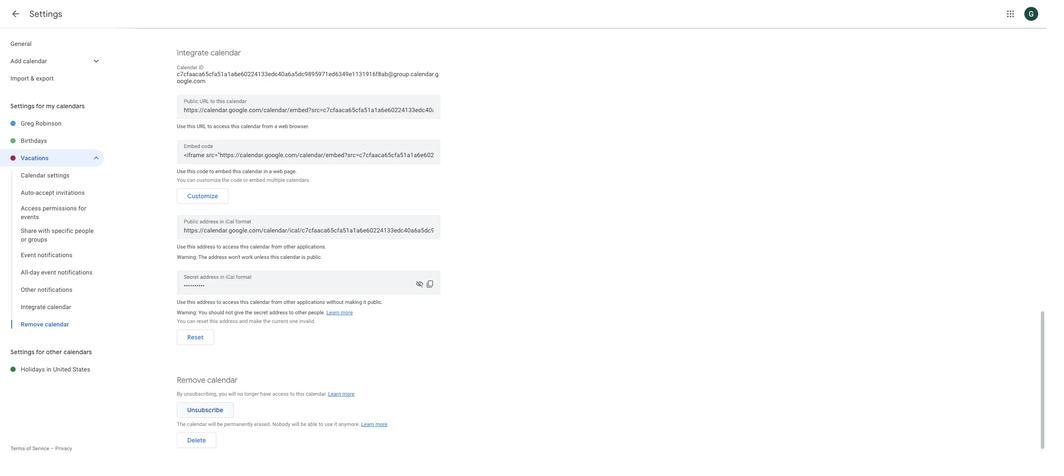 Task type: locate. For each thing, give the bounding box(es) containing it.
notifications down all-day event notifications
[[38, 287, 72, 294]]

or
[[243, 177, 248, 184], [21, 236, 27, 243]]

remove
[[21, 321, 43, 328], [177, 376, 206, 386]]

public. right making
[[368, 300, 383, 306]]

for inside access permissions for events
[[78, 205, 86, 212]]

1 horizontal spatial a
[[275, 124, 277, 130]]

a up multiple at the top of page
[[269, 169, 272, 175]]

2 vertical spatial from
[[271, 300, 282, 306]]

learn
[[327, 310, 340, 316], [328, 392, 341, 398], [361, 422, 374, 428]]

access for use this address to access this calendar from other applications without making it public. warning: you should not give the secret address to other people. learn more
[[223, 300, 239, 306]]

remove calendar up settings for other calendars
[[21, 321, 69, 328]]

0 vertical spatial a
[[275, 124, 277, 130]]

the up 'delete' button
[[177, 422, 186, 428]]

1 horizontal spatial in
[[264, 169, 268, 175]]

0 horizontal spatial code
[[197, 169, 208, 175]]

1 horizontal spatial or
[[243, 177, 248, 184]]

1 horizontal spatial integrate
[[177, 48, 209, 58]]

0 vertical spatial can
[[187, 177, 196, 184]]

for
[[36, 102, 45, 110], [78, 205, 86, 212], [36, 349, 45, 357]]

unless
[[254, 255, 269, 261]]

1 vertical spatial calendars
[[64, 349, 92, 357]]

service
[[32, 446, 49, 452]]

url
[[197, 124, 206, 130]]

–
[[51, 446, 54, 452]]

from inside the use this address to access this calendar from other applications without making it public. warning: you should not give the secret address to other people. learn more
[[271, 300, 282, 306]]

access inside the use this address to access this calendar from other applications without making it public. warning: you should not give the secret address to other people. learn more
[[223, 300, 239, 306]]

1 horizontal spatial calendar
[[177, 65, 198, 71]]

1 use from the top
[[177, 124, 186, 130]]

the calendar will be permanently erased. nobody will be able to use it anymore. learn more
[[177, 422, 388, 428]]

from for applications
[[271, 300, 282, 306]]

share
[[21, 228, 37, 235]]

you up reset
[[199, 310, 207, 316]]

a left browser.
[[275, 124, 277, 130]]

from left applications.
[[271, 244, 282, 250]]

0 vertical spatial learn
[[327, 310, 340, 316]]

4 use from the top
[[177, 300, 186, 306]]

1 vertical spatial warning:
[[177, 310, 197, 316]]

or down share at the left of page
[[21, 236, 27, 243]]

settings for settings for my calendars
[[10, 102, 35, 110]]

2 vertical spatial settings
[[10, 349, 35, 357]]

be
[[217, 422, 223, 428], [301, 422, 307, 428]]

nobody
[[273, 422, 291, 428]]

1 horizontal spatial integrate calendar
[[177, 48, 241, 58]]

to
[[208, 124, 212, 130], [210, 169, 214, 175], [217, 244, 221, 250], [217, 300, 221, 306], [289, 310, 294, 316], [290, 392, 295, 398], [319, 422, 323, 428]]

holidays in united states
[[21, 367, 90, 374]]

1 horizontal spatial code
[[231, 177, 242, 184]]

calendars for settings for other calendars
[[64, 349, 92, 357]]

None text field
[[184, 104, 434, 116], [184, 149, 434, 161], [184, 104, 434, 116], [184, 149, 434, 161]]

learn more link down without
[[327, 310, 353, 316]]

access right have
[[273, 392, 289, 398]]

1 vertical spatial it
[[334, 422, 337, 428]]

export
[[36, 75, 54, 82]]

notifications
[[38, 252, 73, 259], [58, 269, 93, 276], [38, 287, 72, 294]]

1 vertical spatial learn more link
[[328, 392, 355, 398]]

it right making
[[364, 300, 367, 306]]

0 vertical spatial warning:
[[177, 255, 197, 261]]

1 vertical spatial a
[[269, 169, 272, 175]]

it
[[364, 300, 367, 306], [334, 422, 337, 428]]

code up "customize"
[[197, 169, 208, 175]]

won't
[[228, 255, 240, 261]]

0 vertical spatial calendars
[[57, 102, 85, 110]]

0 horizontal spatial the
[[222, 177, 229, 184]]

0 horizontal spatial public.
[[307, 255, 322, 261]]

use for use this url to access this calendar from a web browser.
[[177, 124, 186, 130]]

0 vertical spatial from
[[262, 124, 273, 130]]

learn more link right anymore.
[[361, 422, 388, 428]]

learn more link
[[327, 310, 353, 316], [328, 392, 355, 398], [361, 422, 388, 428]]

3 use from the top
[[177, 244, 186, 250]]

access up won't on the left bottom of the page
[[223, 244, 239, 250]]

remove calendar up unsubscribing,
[[177, 376, 238, 386]]

settings up the greg
[[10, 102, 35, 110]]

can for reset
[[187, 319, 196, 325]]

more
[[341, 310, 353, 316], [343, 392, 355, 398], [376, 422, 388, 428]]

from
[[262, 124, 273, 130], [271, 244, 282, 250], [271, 300, 282, 306]]

use for use this address to access this calendar from other applications without making it public. warning: you should not give the secret address to other people. learn more
[[177, 300, 186, 306]]

you for reset
[[177, 319, 186, 325]]

you left reset
[[177, 319, 186, 325]]

integrate calendar down other notifications
[[21, 304, 71, 311]]

1 vertical spatial embed
[[249, 177, 265, 184]]

1 vertical spatial calendar
[[21, 172, 46, 179]]

other up one
[[284, 300, 296, 306]]

integrate up id
[[177, 48, 209, 58]]

current
[[272, 319, 288, 325]]

None text field
[[184, 225, 434, 237], [184, 280, 434, 292], [184, 225, 434, 237], [184, 280, 434, 292]]

settings for other calendars
[[10, 349, 92, 357]]

other inside use this address to access this calendar from other applications. warning: the address won't work unless this calendar is public.
[[284, 244, 296, 250]]

from for web
[[262, 124, 273, 130]]

calendar for calendar settings
[[21, 172, 46, 179]]

1 vertical spatial remove
[[177, 376, 206, 386]]

not
[[226, 310, 233, 316]]

2 can from the top
[[187, 319, 196, 325]]

0 vertical spatial in
[[264, 169, 268, 175]]

in up multiple at the top of page
[[264, 169, 268, 175]]

for left my
[[36, 102, 45, 110]]

2 vertical spatial for
[[36, 349, 45, 357]]

1 warning: from the top
[[177, 255, 197, 261]]

you inside the use this address to access this calendar from other applications without making it public. warning: you should not give the secret address to other people. learn more
[[199, 310, 207, 316]]

you for customize
[[177, 177, 186, 184]]

1 vertical spatial for
[[78, 205, 86, 212]]

longer
[[245, 392, 259, 398]]

in left the united
[[47, 367, 52, 374]]

from up current
[[271, 300, 282, 306]]

other left applications.
[[284, 244, 296, 250]]

integrate calendar up id
[[177, 48, 241, 58]]

integrate down other
[[21, 304, 46, 311]]

2 use from the top
[[177, 169, 186, 175]]

the left won't on the left bottom of the page
[[198, 255, 207, 261]]

remove calendar inside settings for my calendars tree
[[21, 321, 69, 328]]

calendar inside calendar id c7cfaaca65cfa51a1a6e60224133edc40a6a5dc9895971ed6349e1131916f8ab@group.calendar.g oogle.com
[[177, 65, 198, 71]]

1 horizontal spatial public.
[[368, 300, 383, 306]]

settings up holidays
[[10, 349, 35, 357]]

from inside use this address to access this calendar from other applications. warning: the address won't work unless this calendar is public.
[[271, 244, 282, 250]]

in
[[264, 169, 268, 175], [47, 367, 52, 374]]

integrate calendar
[[177, 48, 241, 58], [21, 304, 71, 311]]

1 can from the top
[[187, 177, 196, 184]]

be left permanently
[[217, 422, 223, 428]]

2 vertical spatial more
[[376, 422, 388, 428]]

or down use this code to embed this calendar in a web page.
[[243, 177, 248, 184]]

can left reset
[[187, 319, 196, 325]]

you left "customize"
[[177, 177, 186, 184]]

0 vertical spatial you
[[177, 177, 186, 184]]

in inside holidays in united states link
[[47, 367, 52, 374]]

settings for settings
[[29, 9, 62, 20]]

access inside use this address to access this calendar from other applications. warning: the address won't work unless this calendar is public.
[[223, 244, 239, 250]]

learn more link right "calendar."
[[328, 392, 355, 398]]

notifications up all-day event notifications
[[38, 252, 73, 259]]

settings heading
[[29, 9, 62, 20]]

0 vertical spatial web
[[279, 124, 288, 130]]

0 horizontal spatial be
[[217, 422, 223, 428]]

will right nobody
[[292, 422, 300, 428]]

1 vertical spatial settings
[[10, 102, 35, 110]]

greg
[[21, 120, 34, 127]]

greg robinson
[[21, 120, 62, 127]]

0 vertical spatial remove calendar
[[21, 321, 69, 328]]

web for page.
[[273, 169, 283, 175]]

1 vertical spatial web
[[273, 169, 283, 175]]

tree
[[0, 35, 104, 87]]

embed up "customize"
[[215, 169, 231, 175]]

1 horizontal spatial embed
[[249, 177, 265, 184]]

1 horizontal spatial it
[[364, 300, 367, 306]]

0 horizontal spatial calendar
[[21, 172, 46, 179]]

notifications for event notifications
[[38, 252, 73, 259]]

this
[[187, 124, 196, 130], [231, 124, 240, 130], [187, 169, 196, 175], [233, 169, 241, 175], [187, 244, 196, 250], [240, 244, 249, 250], [271, 255, 279, 261], [187, 300, 196, 306], [240, 300, 249, 306], [210, 319, 218, 325], [296, 392, 305, 398]]

calendars
[[57, 102, 85, 110], [64, 349, 92, 357]]

calendar left id
[[177, 65, 198, 71]]

learn right anymore.
[[361, 422, 374, 428]]

you
[[219, 392, 227, 398]]

notifications right event
[[58, 269, 93, 276]]

1 horizontal spatial the
[[198, 255, 207, 261]]

0 vertical spatial more
[[341, 310, 353, 316]]

making
[[345, 300, 362, 306]]

0 horizontal spatial integrate calendar
[[21, 304, 71, 311]]

the down use this code to embed this calendar in a web page.
[[222, 177, 229, 184]]

it inside the use this address to access this calendar from other applications without making it public. warning: you should not give the secret address to other people. learn more
[[364, 300, 367, 306]]

you can customize the code or embed multiple calendars.
[[177, 177, 311, 184]]

1 vertical spatial more
[[343, 392, 355, 398]]

0 vertical spatial public.
[[307, 255, 322, 261]]

event
[[21, 252, 36, 259]]

will down the unsubscribe
[[208, 422, 216, 428]]

0 vertical spatial the
[[222, 177, 229, 184]]

1 vertical spatial the
[[245, 310, 252, 316]]

calendars right my
[[57, 102, 85, 110]]

2 vertical spatial notifications
[[38, 287, 72, 294]]

the up you can reset this address and make the current one invalid.
[[245, 310, 252, 316]]

1 horizontal spatial the
[[245, 310, 252, 316]]

use this address to access this calendar from other applications. warning: the address won't work unless this calendar is public.
[[177, 244, 327, 261]]

0 horizontal spatial a
[[269, 169, 272, 175]]

0 horizontal spatial or
[[21, 236, 27, 243]]

to inside use this address to access this calendar from other applications. warning: the address won't work unless this calendar is public.
[[217, 244, 221, 250]]

1 horizontal spatial remove calendar
[[177, 376, 238, 386]]

anymore.
[[339, 422, 360, 428]]

settings for settings for other calendars
[[10, 349, 35, 357]]

calendar inside group
[[21, 172, 46, 179]]

0 vertical spatial it
[[364, 300, 367, 306]]

have
[[260, 392, 271, 398]]

day
[[30, 269, 40, 276]]

0 vertical spatial calendar
[[177, 65, 198, 71]]

0 vertical spatial the
[[198, 255, 207, 261]]

more up anymore.
[[343, 392, 355, 398]]

0 horizontal spatial it
[[334, 422, 337, 428]]

2 vertical spatial you
[[177, 319, 186, 325]]

1 vertical spatial from
[[271, 244, 282, 250]]

0 vertical spatial integrate
[[177, 48, 209, 58]]

use inside the use this address to access this calendar from other applications without making it public. warning: you should not give the secret address to other people. learn more
[[177, 300, 186, 306]]

learn right "calendar."
[[328, 392, 341, 398]]

from left browser.
[[262, 124, 273, 130]]

0 vertical spatial learn more link
[[327, 310, 353, 316]]

0 vertical spatial integrate calendar
[[177, 48, 241, 58]]

1 vertical spatial integrate
[[21, 304, 46, 311]]

will left no on the left of page
[[228, 392, 236, 398]]

0 horizontal spatial remove
[[21, 321, 43, 328]]

learn more link for unsubscribe
[[328, 392, 355, 398]]

public.
[[307, 255, 322, 261], [368, 300, 383, 306]]

work
[[242, 255, 253, 261]]

access right url
[[213, 124, 230, 130]]

2 vertical spatial learn more link
[[361, 422, 388, 428]]

use this address to access this calendar from other applications without making it public. warning: you should not give the secret address to other people. learn more
[[177, 300, 383, 316]]

people
[[75, 228, 94, 235]]

reset
[[197, 319, 208, 325]]

the
[[222, 177, 229, 184], [245, 310, 252, 316], [263, 319, 271, 325]]

the down secret
[[263, 319, 271, 325]]

one
[[290, 319, 298, 325]]

and
[[239, 319, 248, 325]]

remove up settings for other calendars
[[21, 321, 43, 328]]

learn more link for delete
[[361, 422, 388, 428]]

embed left multiple at the top of page
[[249, 177, 265, 184]]

can left "customize"
[[187, 177, 196, 184]]

for down invitations
[[78, 205, 86, 212]]

use for use this address to access this calendar from other applications. warning: the address won't work unless this calendar is public.
[[177, 244, 186, 250]]

0 vertical spatial embed
[[215, 169, 231, 175]]

2 horizontal spatial the
[[263, 319, 271, 325]]

0 horizontal spatial remove calendar
[[21, 321, 69, 328]]

learn down without
[[327, 310, 340, 316]]

1 vertical spatial public.
[[368, 300, 383, 306]]

for up holidays
[[36, 349, 45, 357]]

remove inside settings for my calendars tree
[[21, 321, 43, 328]]

group
[[0, 167, 104, 334]]

calendar down the "vacations"
[[21, 172, 46, 179]]

1 horizontal spatial will
[[228, 392, 236, 398]]

use for use this code to embed this calendar in a web page.
[[177, 169, 186, 175]]

0 vertical spatial remove
[[21, 321, 43, 328]]

access
[[21, 205, 41, 212]]

should
[[209, 310, 224, 316]]

1 vertical spatial you
[[199, 310, 207, 316]]

a for from
[[275, 124, 277, 130]]

1 vertical spatial code
[[231, 177, 242, 184]]

oogle.com
[[177, 78, 206, 85]]

1 vertical spatial integrate calendar
[[21, 304, 71, 311]]

web
[[279, 124, 288, 130], [273, 169, 283, 175]]

1 vertical spatial in
[[47, 367, 52, 374]]

calendars up states
[[64, 349, 92, 357]]

remove up unsubscribing,
[[177, 376, 206, 386]]

vacations
[[21, 155, 49, 162]]

integrate calendar inside settings for my calendars tree
[[21, 304, 71, 311]]

1 vertical spatial or
[[21, 236, 27, 243]]

1 vertical spatial remove calendar
[[177, 376, 238, 386]]

web for browser.
[[279, 124, 288, 130]]

integrate
[[177, 48, 209, 58], [21, 304, 46, 311]]

1 vertical spatial can
[[187, 319, 196, 325]]

public. down applications.
[[307, 255, 322, 261]]

0 vertical spatial notifications
[[38, 252, 73, 259]]

access up not
[[223, 300, 239, 306]]

use inside use this address to access this calendar from other applications. warning: the address won't work unless this calendar is public.
[[177, 244, 186, 250]]

vacations tree item
[[0, 150, 104, 167]]

code down use this code to embed this calendar in a web page.
[[231, 177, 242, 184]]

more right anymore.
[[376, 422, 388, 428]]

0 vertical spatial settings
[[29, 9, 62, 20]]

0 horizontal spatial the
[[177, 422, 186, 428]]

the inside use this address to access this calendar from other applications. warning: the address won't work unless this calendar is public.
[[198, 255, 207, 261]]

settings
[[47, 172, 70, 179]]

web up multiple at the top of page
[[273, 169, 283, 175]]

0 horizontal spatial embed
[[215, 169, 231, 175]]

calendar.
[[306, 392, 327, 398]]

no
[[237, 392, 243, 398]]

multiple
[[267, 177, 285, 184]]

0 vertical spatial or
[[243, 177, 248, 184]]

more down making
[[341, 310, 353, 316]]

1 vertical spatial notifications
[[58, 269, 93, 276]]

auto-
[[21, 190, 36, 197]]

specific
[[52, 228, 73, 235]]

other notifications
[[21, 287, 72, 294]]

can
[[187, 177, 196, 184], [187, 319, 196, 325]]

0 horizontal spatial integrate
[[21, 304, 46, 311]]

be left able
[[301, 422, 307, 428]]

settings right go back icon
[[29, 9, 62, 20]]

0 horizontal spatial in
[[47, 367, 52, 374]]

2 warning: from the top
[[177, 310, 197, 316]]

public. inside use this address to access this calendar from other applications. warning: the address won't work unless this calendar is public.
[[307, 255, 322, 261]]

you
[[177, 177, 186, 184], [199, 310, 207, 316], [177, 319, 186, 325]]

code
[[197, 169, 208, 175], [231, 177, 242, 184]]

2 vertical spatial the
[[263, 319, 271, 325]]

event
[[41, 269, 56, 276]]

1 horizontal spatial be
[[301, 422, 307, 428]]

is
[[302, 255, 306, 261]]

0 vertical spatial for
[[36, 102, 45, 110]]

make
[[249, 319, 262, 325]]

web left browser.
[[279, 124, 288, 130]]

it right use on the bottom left of page
[[334, 422, 337, 428]]

warning: inside the use this address to access this calendar from other applications without making it public. warning: you should not give the secret address to other people. learn more
[[177, 310, 197, 316]]

all-day event notifications
[[21, 269, 93, 276]]

applications
[[297, 300, 325, 306]]



Task type: describe. For each thing, give the bounding box(es) containing it.
accept
[[36, 190, 54, 197]]

page.
[[284, 169, 297, 175]]

settings for my calendars
[[10, 102, 85, 110]]

permanently
[[224, 422, 253, 428]]

use
[[325, 422, 333, 428]]

for for my
[[36, 102, 45, 110]]

learn inside the use this address to access this calendar from other applications without making it public. warning: you should not give the secret address to other people. learn more
[[327, 310, 340, 316]]

or inside share with specific people or groups
[[21, 236, 27, 243]]

without
[[327, 300, 344, 306]]

delete button
[[177, 431, 217, 452]]

states
[[73, 367, 90, 374]]

access for use this address to access this calendar from other applications. warning: the address won't work unless this calendar is public.
[[223, 244, 239, 250]]

vacations link
[[21, 150, 88, 167]]

holidays in united states tree item
[[0, 361, 104, 379]]

warning: inside use this address to access this calendar from other applications. warning: the address won't work unless this calendar is public.
[[177, 255, 197, 261]]

permissions
[[43, 205, 77, 212]]

holidays in united states link
[[21, 361, 104, 379]]

calendar for calendar id c7cfaaca65cfa51a1a6e60224133edc40a6a5dc9895971ed6349e1131916f8ab@group.calendar.g oogle.com
[[177, 65, 198, 71]]

birthdays
[[21, 138, 47, 144]]

use this code to embed this calendar in a web page.
[[177, 169, 297, 175]]

terms of service link
[[10, 446, 49, 452]]

people.
[[308, 310, 325, 316]]

it for making
[[364, 300, 367, 306]]

privacy
[[55, 446, 72, 452]]

for for other
[[36, 349, 45, 357]]

it for use
[[334, 422, 337, 428]]

calendars.
[[287, 177, 311, 184]]

invitations
[[56, 190, 85, 197]]

can for customize
[[187, 177, 196, 184]]

events
[[21, 214, 39, 221]]

&
[[31, 75, 34, 82]]

unsubscribe button
[[177, 400, 234, 421]]

general
[[10, 40, 32, 47]]

applications.
[[297, 244, 327, 250]]

0 horizontal spatial will
[[208, 422, 216, 428]]

notifications for other notifications
[[38, 287, 72, 294]]

invalid.
[[299, 319, 316, 325]]

more inside the use this address to access this calendar from other applications without making it public. warning: you should not give the secret address to other people. learn more
[[341, 310, 353, 316]]

browser.
[[290, 124, 309, 130]]

integrate inside settings for my calendars tree
[[21, 304, 46, 311]]

share with specific people or groups
[[21, 228, 94, 243]]

access permissions for events
[[21, 205, 86, 221]]

other up holidays in united states
[[46, 349, 62, 357]]

groups
[[28, 236, 47, 243]]

the inside the use this address to access this calendar from other applications without making it public. warning: you should not give the secret address to other people. learn more
[[245, 310, 252, 316]]

calendar inside tree
[[23, 58, 47, 65]]

other up invalid.
[[295, 310, 307, 316]]

greg robinson tree item
[[0, 115, 104, 132]]

terms
[[10, 446, 25, 452]]

calendar id c7cfaaca65cfa51a1a6e60224133edc40a6a5dc9895971ed6349e1131916f8ab@group.calendar.g oogle.com
[[177, 65, 439, 85]]

with
[[38, 228, 50, 235]]

a for in
[[269, 169, 272, 175]]

birthdays tree item
[[0, 132, 104, 150]]

use this url to access this calendar from a web browser.
[[177, 124, 309, 130]]

reset
[[187, 334, 204, 342]]

give
[[234, 310, 244, 316]]

reset button
[[177, 328, 214, 348]]

1 horizontal spatial remove
[[177, 376, 206, 386]]

able
[[308, 422, 318, 428]]

1 vertical spatial learn
[[328, 392, 341, 398]]

id
[[199, 65, 204, 71]]

import & export
[[10, 75, 54, 82]]

from for applications.
[[271, 244, 282, 250]]

other
[[21, 287, 36, 294]]

2 horizontal spatial will
[[292, 422, 300, 428]]

unsubscribe
[[187, 407, 223, 415]]

calendar settings
[[21, 172, 70, 179]]

2 vertical spatial learn
[[361, 422, 374, 428]]

erased.
[[254, 422, 271, 428]]

auto-accept invitations
[[21, 190, 85, 197]]

by
[[177, 392, 183, 398]]

robinson
[[36, 120, 62, 127]]

my
[[46, 102, 55, 110]]

delete
[[187, 437, 206, 445]]

secret
[[254, 310, 268, 316]]

1 vertical spatial the
[[177, 422, 186, 428]]

by unsubscribing, you will no longer have access to this calendar. learn more
[[177, 392, 355, 398]]

of
[[26, 446, 31, 452]]

united
[[53, 367, 71, 374]]

c7cfaaca65cfa51a1a6e60224133edc40a6a5dc9895971ed6349e1131916f8ab@group.calendar.g
[[177, 71, 439, 78]]

0 vertical spatial code
[[197, 169, 208, 175]]

birthdays link
[[21, 132, 104, 150]]

calendars for settings for my calendars
[[57, 102, 85, 110]]

public. inside the use this address to access this calendar from other applications without making it public. warning: you should not give the secret address to other people. learn more
[[368, 300, 383, 306]]

event notifications
[[21, 252, 73, 259]]

import
[[10, 75, 29, 82]]

access for use this url to access this calendar from a web browser.
[[213, 124, 230, 130]]

go back image
[[10, 9, 21, 19]]

tree containing general
[[0, 35, 104, 87]]

all-
[[21, 269, 30, 276]]

calendar inside the use this address to access this calendar from other applications without making it public. warning: you should not give the secret address to other people. learn more
[[250, 300, 270, 306]]

settings for my calendars tree
[[0, 115, 104, 334]]

customize
[[187, 193, 218, 200]]

privacy link
[[55, 446, 72, 452]]

unsubscribing,
[[184, 392, 218, 398]]

1 be from the left
[[217, 422, 223, 428]]

add
[[10, 58, 21, 65]]

2 be from the left
[[301, 422, 307, 428]]

terms of service – privacy
[[10, 446, 72, 452]]

holidays
[[21, 367, 45, 374]]

customize
[[197, 177, 221, 184]]

group containing calendar settings
[[0, 167, 104, 334]]

you can reset this address and make the current one invalid.
[[177, 319, 316, 325]]



Task type: vqa. For each thing, say whether or not it's contained in the screenshot.
Features
no



